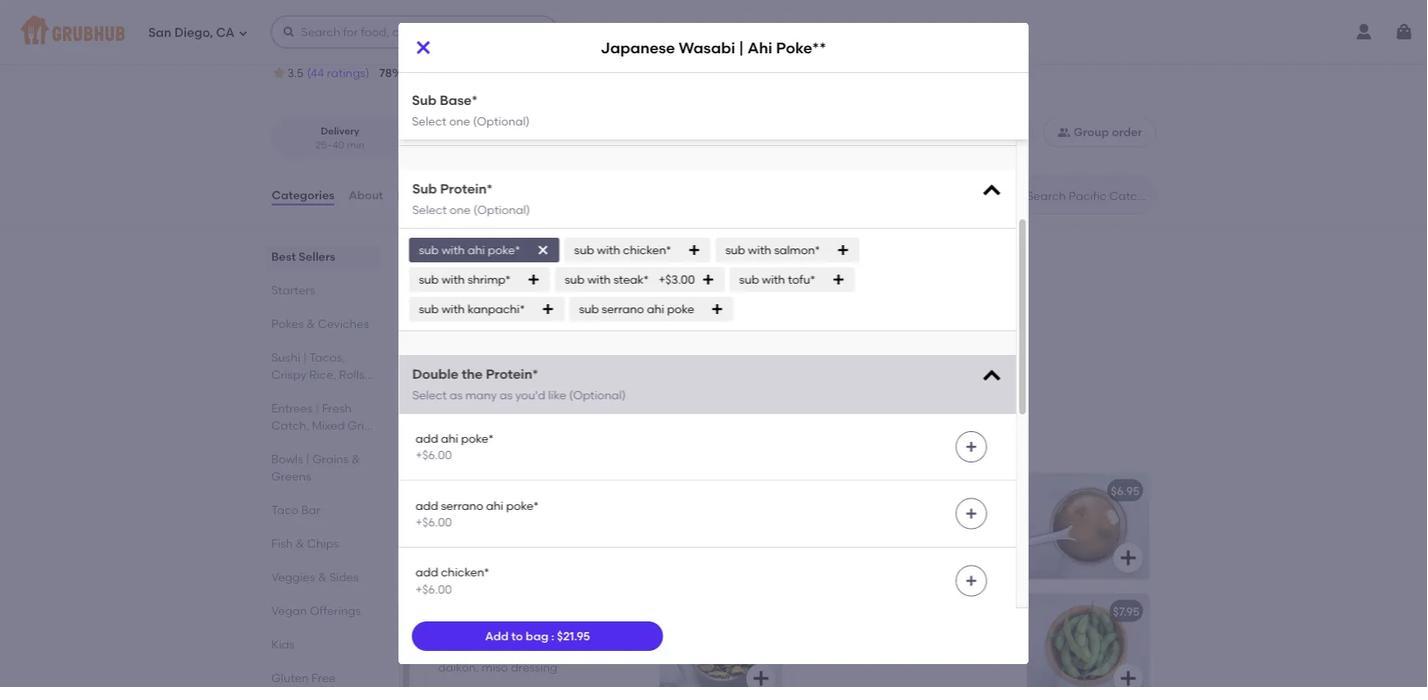 Task type: describe. For each thing, give the bounding box(es) containing it.
1 horizontal spatial poke**
[[776, 38, 827, 57]]

sub for sub with steak*
[[565, 273, 585, 286]]

serrano for add
[[441, 499, 483, 512]]

kids tab
[[271, 636, 374, 653]]

1 vertical spatial brown
[[763, 58, 798, 72]]

poke* for with
[[488, 243, 520, 257]]

shiitake inside glazed shiitake mushroom, soft tofu, scallion
[[846, 507, 888, 521]]

sub for sub with salmon*
[[725, 243, 745, 257]]

catch,
[[271, 418, 309, 432]]

base*
[[440, 92, 478, 108]]

sub with ahi poke*
[[419, 243, 520, 257]]

select inside the double the protein* select as many as you'd like (optional)
[[412, 388, 447, 402]]

0 vertical spatial japanese wasabi | ahi poke**
[[601, 38, 827, 57]]

add serrano ahi poke* +$6.00
[[415, 499, 539, 529]]

rice down *sub with all greens
[[800, 58, 821, 72]]

subscription pass image
[[271, 43, 288, 56]]

san
[[148, 26, 172, 40]]

select for protein*
[[412, 203, 447, 217]]

25–40
[[316, 139, 344, 151]]

made
[[477, 507, 510, 521]]

daikon,
[[438, 661, 479, 675]]

pokes & ceviches tab
[[271, 315, 374, 332]]

svg image up grubhub
[[536, 244, 550, 257]]

creamy
[[513, 507, 555, 521]]

| up sub with 1/2 greens 1/2 brown rice
[[739, 38, 744, 57]]

daikon
[[437, 366, 475, 380]]

applewood
[[438, 524, 502, 538]]

ca
[[216, 26, 235, 40]]

offerings
[[310, 604, 361, 618]]

organic inside organic greens, shiitake mushroom, cucumber, tomato, edamame, daikon, miso dressing
[[438, 627, 481, 641]]

gold
[[582, 524, 607, 538]]

0 horizontal spatial poke**
[[569, 310, 608, 324]]

chowder,
[[558, 507, 609, 521]]

rice down 96
[[579, 87, 600, 101]]

starters tab
[[271, 281, 374, 299]]

0 horizontal spatial •
[[445, 42, 449, 56]]

& down crispy
[[271, 385, 280, 399]]

add to bag : $21.95
[[485, 629, 590, 643]]

sub with 1/2 greens 1/2 brown rice
[[635, 58, 821, 72]]

more
[[282, 436, 311, 449]]

1 ½ from the left
[[539, 383, 549, 397]]

all for white
[[650, 28, 663, 42]]

1 horizontal spatial ahi
[[748, 38, 773, 57]]

4575 la jolla drive ste 1160
[[292, 42, 441, 56]]

add
[[485, 629, 509, 643]]

with for sub with 1/2 greens 1/2 white rice
[[441, 87, 465, 101]]

| left fresh
[[315, 401, 319, 415]]

sushi
[[551, 383, 579, 397]]

house salad* image
[[660, 593, 783, 687]]

15–25
[[479, 139, 505, 151]]

(optional) inside the double the protein* select as many as you'd like (optional)
[[569, 388, 626, 402]]

greens for *sub with all greens
[[843, 28, 880, 42]]

correct
[[616, 68, 653, 80]]

& right pokes
[[306, 317, 315, 331]]

on time delivery
[[498, 68, 576, 80]]

potato,
[[438, 540, 479, 554]]

categories button
[[271, 166, 336, 225]]

sushi | tacos, crispy rice, rolls & bowls tab
[[271, 349, 374, 399]]

(44 ratings)
[[307, 66, 370, 80]]

organic inside avocado, wakame seaweed salad, marinated cucumber, pickled ginger, daikon sprouts, furikake, soy-wasabi vinaigrette  |  base: ½ sushi rice, ½ mixed organic greens
[[473, 400, 516, 414]]

organic greens, shiitake mushroom, cucumber, tomato, edamame, daikon, miso dressing
[[438, 627, 636, 675]]

4575
[[292, 42, 317, 56]]

kanpachi*
[[467, 302, 525, 316]]

ahi for sub serrano ahi poke
[[647, 302, 664, 316]]

with for *sub with all greens
[[801, 28, 824, 42]]

ceviches
[[318, 317, 369, 331]]

you'd
[[515, 388, 545, 402]]

rice,
[[582, 383, 606, 397]]

svg image down the $7.95
[[1119, 669, 1139, 687]]

soft
[[957, 507, 977, 521]]

sub for sub with all brown rice
[[419, 28, 439, 42]]

ahi for add serrano ahi poke* +$6.00
[[486, 499, 503, 512]]

sub base* select one (optional)
[[412, 92, 530, 128]]

with for sub with salmon*
[[748, 243, 771, 257]]

option group containing delivery 25–40 min
[[271, 118, 552, 159]]

avocado, wakame seaweed salad, marinated cucumber, pickled ginger, daikon sprouts, furikake, soy-wasabi vinaigrette  |  base: ½ sushi rice, ½ mixed organic greens
[[437, 333, 642, 414]]

delivery
[[321, 125, 360, 137]]

78
[[379, 66, 392, 80]]

rice up sub with 1/2 greens 1/2 brown rice
[[698, 28, 719, 42]]

with for sub with chicken*
[[597, 243, 620, 257]]

with for sub with steak*
[[587, 273, 611, 286]]

fish & chips tab
[[271, 535, 374, 552]]

drive
[[367, 42, 395, 56]]

search icon image
[[1001, 185, 1021, 205]]

pacific catch - la jolla
[[271, 2, 540, 30]]

0 vertical spatial wasabi
[[679, 38, 736, 57]]

sides
[[329, 570, 358, 584]]

veggies
[[271, 570, 315, 584]]

taco bar
[[271, 503, 320, 517]]

taco
[[271, 503, 298, 517]]

add ahi poke* +$6.00
[[415, 432, 493, 462]]

group
[[1074, 125, 1110, 139]]

sub for sub with ahi poke*
[[419, 243, 439, 257]]

*sub for *sub with all greens
[[773, 28, 798, 42]]

• inside pickup 1.8 mi • 15–25 min
[[471, 139, 475, 151]]

shiitake miso soup* image
[[1027, 473, 1150, 579]]

many
[[465, 388, 497, 402]]

svg image up soft at the right bottom of page
[[965, 440, 978, 454]]

& left more on the left of page
[[271, 436, 280, 449]]

select for base*
[[412, 114, 447, 128]]

sub with all brown rice
[[419, 28, 542, 42]]

grubhub
[[519, 269, 569, 283]]

tomato,
[[501, 644, 545, 658]]

on
[[502, 269, 516, 283]]

san diego, ca
[[148, 26, 235, 40]]

cucumber, inside avocado, wakame seaweed salad, marinated cucumber, pickled ginger, daikon sprouts, furikake, soy-wasabi vinaigrette  |  base: ½ sushi rice, ½ mixed organic greens
[[498, 350, 558, 364]]

rice up brown/quinoa
[[521, 28, 542, 42]]

one for protein*
[[449, 203, 470, 217]]

sub with chicken*
[[574, 243, 671, 257]]

kids
[[271, 637, 294, 651]]

+$6.00 inside add serrano ahi poke* +$6.00
[[415, 515, 452, 529]]

diego,
[[174, 26, 213, 40]]

delivery 25–40 min
[[316, 125, 365, 151]]

pacific
[[271, 2, 352, 30]]

entrees | fresh catch, mixed grill & more tab
[[271, 399, 374, 449]]

sub for sub serrano ahi poke
[[579, 302, 599, 316]]

food
[[435, 68, 457, 80]]

1 horizontal spatial chicken*
[[623, 243, 671, 257]]

$7.95 button
[[796, 593, 1150, 687]]

shallots,
[[573, 540, 619, 554]]

sub serrano ahi poke
[[579, 302, 694, 316]]

poke* for serrano
[[506, 499, 539, 512]]

sub greens/brown-quinoa blend
[[419, 117, 599, 131]]

all for brown
[[467, 28, 480, 42]]

gluten
[[271, 671, 308, 685]]

grill
[[347, 418, 369, 432]]

schedule
[[968, 125, 1020, 139]]

greens for sub with 1/2 greens 1/2 white rice
[[487, 87, 524, 101]]

sub for sub with chicken*
[[574, 243, 594, 257]]

ahi for sub with ahi poke*
[[467, 243, 485, 257]]

pickled
[[561, 350, 601, 364]]

yukon
[[546, 524, 579, 538]]

| inside avocado, wakame seaweed salad, marinated cucumber, pickled ginger, daikon sprouts, furikake, soy-wasabi vinaigrette  |  base: ½ sushi rice, ½ mixed organic greens
[[500, 383, 503, 397]]

ahi inside add ahi poke* +$6.00
[[441, 432, 458, 446]]

house-
[[438, 507, 477, 521]]

star icon image
[[271, 65, 287, 81]]

all for greens
[[827, 28, 840, 42]]

grilled
[[438, 557, 473, 571]]

chips
[[307, 536, 339, 550]]

tofu,
[[980, 507, 1005, 521]]

grains
[[312, 452, 348, 466]]

sub with kanpachi*
[[419, 302, 525, 316]]

rolls
[[339, 367, 364, 381]]

(optional) for sub protein*
[[473, 203, 530, 217]]

ordered
[[455, 269, 499, 283]]

crispy
[[538, 540, 571, 554]]

seaweed
[[543, 333, 593, 347]]

bacon,
[[504, 524, 543, 538]]

fresh
[[322, 401, 351, 415]]

sub for sub with shrimp*
[[419, 273, 439, 286]]

la inside button
[[320, 42, 334, 56]]

1 as from the left
[[449, 388, 462, 402]]

sub with salmon*
[[725, 243, 820, 257]]

0 horizontal spatial japanese
[[437, 310, 493, 324]]

house-made creamy chowder, applewood bacon, yukon gold potato, lemon oil, crispy shallots, grilled bread button
[[429, 473, 783, 579]]

bar
[[301, 503, 320, 517]]



Task type: locate. For each thing, give the bounding box(es) containing it.
svg image right on
[[527, 273, 540, 286]]

one down 'base*'
[[449, 114, 470, 128]]

japanese up 'correct'
[[601, 38, 675, 57]]

0 horizontal spatial brown
[[483, 28, 518, 42]]

2 vertical spatial +$6.00
[[415, 582, 452, 596]]

reviews button
[[397, 166, 444, 225]]

0 horizontal spatial jolla
[[337, 42, 364, 56]]

0 vertical spatial jolla
[[483, 2, 540, 30]]

1 vertical spatial japanese
[[437, 310, 493, 324]]

0 horizontal spatial min
[[347, 139, 365, 151]]

poke* inside add ahi poke* +$6.00
[[461, 432, 493, 446]]

order for correct order
[[655, 68, 681, 80]]

chicken* down potato,
[[441, 565, 489, 579]]

add left grilled
[[415, 565, 438, 579]]

2 select from the top
[[412, 203, 447, 217]]

mi
[[456, 139, 468, 151]]

la right the -
[[449, 2, 477, 30]]

2 one from the top
[[449, 203, 470, 217]]

serrano down steak*
[[602, 302, 644, 316]]

0 horizontal spatial starters
[[271, 283, 315, 297]]

one up sub with ahi poke*
[[449, 203, 470, 217]]

vegan offerings
[[271, 604, 361, 618]]

ahi up seaweed
[[548, 310, 567, 324]]

rice
[[521, 28, 542, 42], [698, 28, 719, 42], [800, 58, 821, 72], [579, 87, 600, 101]]

brown down *sub with all greens
[[763, 58, 798, 72]]

0 horizontal spatial all
[[467, 28, 480, 42]]

1 sub from the top
[[412, 92, 437, 108]]

+$6.00 up potato,
[[415, 515, 452, 529]]

mushroom,
[[891, 507, 954, 521], [573, 627, 636, 641]]

+$6.00 inside add chicken* +$6.00
[[415, 582, 452, 596]]

sellers for best sellers most ordered on grubhub
[[467, 245, 524, 266]]

1 vertical spatial add
[[415, 499, 438, 512]]

0 vertical spatial (optional)
[[473, 114, 530, 128]]

2 vertical spatial add
[[415, 565, 438, 579]]

1 horizontal spatial mushroom,
[[891, 507, 954, 521]]

one inside sub base* select one (optional)
[[449, 114, 470, 128]]

greens,
[[484, 627, 525, 641]]

sub inside sub protein* select one (optional)
[[412, 181, 437, 197]]

1 vertical spatial select
[[412, 203, 447, 217]]

½ down wasabi
[[608, 383, 618, 397]]

(optional) for sub base*
[[473, 114, 530, 128]]

poke* up bacon, on the left bottom of page
[[506, 499, 539, 512]]

|
[[739, 38, 744, 57], [541, 310, 545, 324], [303, 350, 307, 364], [500, 383, 503, 397], [315, 401, 319, 415], [306, 452, 309, 466]]

sub with shrimp*
[[419, 273, 511, 286]]

1 all from the left
[[467, 28, 480, 42]]

2 vertical spatial select
[[412, 388, 447, 402]]

(optional) inside sub base* select one (optional)
[[473, 114, 530, 128]]

as
[[449, 388, 462, 402], [499, 388, 512, 402]]

greens
[[271, 469, 311, 483]]

3.5
[[287, 66, 304, 80]]

1 horizontal spatial brown
[[763, 58, 798, 72]]

0 vertical spatial blend
[[549, 58, 581, 72]]

blend right quinoa
[[567, 117, 599, 131]]

cucumber, down wakame
[[498, 350, 558, 364]]

serrano inside add serrano ahi poke* +$6.00
[[441, 499, 483, 512]]

2 *sub from the left
[[773, 28, 798, 42]]

select down double
[[412, 388, 447, 402]]

+$6.00 inside add ahi poke* +$6.00
[[415, 448, 452, 462]]

1 horizontal spatial japanese
[[601, 38, 675, 57]]

*sub up 96
[[596, 28, 621, 42]]

•
[[445, 42, 449, 56], [471, 139, 475, 151]]

2 ½ from the left
[[608, 383, 618, 397]]

svg image inside schedule button
[[951, 126, 965, 139]]

bowls up "entrees"
[[282, 385, 314, 399]]

1 vertical spatial serrano
[[441, 499, 483, 512]]

serrano for sub
[[602, 302, 644, 316]]

sub for sub with 1/2 greens 1/2 white rice
[[419, 87, 439, 101]]

0 horizontal spatial shiitake
[[528, 627, 570, 641]]

the
[[462, 366, 483, 382]]

sub for sub with brown/quinoa blend
[[419, 58, 439, 72]]

min down delivery
[[347, 139, 365, 151]]

dressing
[[511, 661, 558, 675]]

1 vertical spatial protein*
[[486, 366, 538, 382]]

2 vertical spatial (optional)
[[569, 388, 626, 402]]

edamame,
[[548, 644, 609, 658]]

entrees
[[271, 401, 312, 415]]

poke* inside add serrano ahi poke* +$6.00
[[506, 499, 539, 512]]

pokes & ceviches
[[271, 317, 369, 331]]

order right 'correct'
[[655, 68, 681, 80]]

best sellers tab
[[271, 248, 374, 265]]

with for sub with brown/quinoa blend
[[441, 58, 465, 72]]

1 vertical spatial •
[[471, 139, 475, 151]]

about button
[[348, 166, 384, 225]]

1 vertical spatial japanese wasabi | ahi poke**
[[437, 310, 608, 324]]

double the protein* select as many as you'd like (optional)
[[412, 366, 626, 402]]

crispy
[[271, 367, 306, 381]]

0 vertical spatial +$6.00
[[415, 448, 452, 462]]

0 vertical spatial add
[[415, 432, 438, 446]]

poke* down mixed at bottom left
[[461, 432, 493, 446]]

1 vertical spatial starters
[[425, 434, 494, 455]]

0 vertical spatial poke*
[[488, 243, 520, 257]]

gluten free
[[271, 671, 335, 685]]

0 vertical spatial mushroom,
[[891, 507, 954, 521]]

greens
[[843, 28, 880, 42], [703, 58, 741, 72], [487, 87, 524, 101], [519, 400, 557, 414]]

sushi
[[271, 350, 300, 364]]

add inside add ahi poke* +$6.00
[[415, 432, 438, 446]]

starters down mixed at bottom left
[[425, 434, 494, 455]]

best for best sellers
[[271, 249, 296, 263]]

0 horizontal spatial best
[[271, 249, 296, 263]]

min inside pickup 1.8 mi • 15–25 min
[[507, 139, 525, 151]]

scallion
[[806, 524, 848, 538]]

1 vertical spatial cucumber,
[[438, 644, 498, 658]]

*sub up sub with 1/2 greens 1/2 brown rice
[[773, 28, 798, 42]]

protein* inside the double the protein* select as many as you'd like (optional)
[[486, 366, 538, 382]]

ahi up sub with 1/2 greens 1/2 brown rice
[[748, 38, 773, 57]]

sub protein* select one (optional)
[[412, 181, 530, 217]]

0 vertical spatial starters
[[271, 283, 315, 297]]

ahi down mixed at bottom left
[[441, 432, 458, 446]]

(optional) down soy-
[[569, 388, 626, 402]]

1 select from the top
[[412, 114, 447, 128]]

sellers inside best sellers most ordered on grubhub
[[467, 245, 524, 266]]

*sub for *sub with all white rice
[[596, 28, 621, 42]]

select up 1.8
[[412, 114, 447, 128]]

best up most
[[425, 245, 463, 266]]

0 vertical spatial protein*
[[440, 181, 493, 197]]

• right mi
[[471, 139, 475, 151]]

1 horizontal spatial la
[[449, 2, 477, 30]]

svg image right salmon*
[[836, 244, 850, 257]]

starters inside tab
[[271, 283, 315, 297]]

free
[[311, 671, 335, 685]]

svg image up the +$3.00
[[688, 244, 701, 257]]

add for add serrano ahi poke* +$6.00
[[415, 499, 438, 512]]

chicken* up steak*
[[623, 243, 671, 257]]

jolla up brown/quinoa
[[483, 2, 540, 30]]

time
[[515, 68, 536, 80]]

cucumber,
[[498, 350, 558, 364], [438, 644, 498, 658]]

taco bar tab
[[271, 501, 374, 518]]

sellers up on
[[467, 245, 524, 266]]

| down sprouts,
[[500, 383, 503, 397]]

ahi left poke
[[647, 302, 664, 316]]

chicken* inside add chicken* +$6.00
[[441, 565, 489, 579]]

sub inside sub base* select one (optional)
[[412, 92, 437, 108]]

starters up pokes
[[271, 283, 315, 297]]

main navigation navigation
[[0, 0, 1428, 64]]

with for sub with all brown rice
[[441, 28, 465, 42]]

1 horizontal spatial as
[[499, 388, 512, 402]]

1 add from the top
[[415, 432, 438, 446]]

ahi up applewood
[[486, 499, 503, 512]]

order for group order
[[1112, 125, 1143, 139]]

& right grains
[[351, 452, 360, 466]]

1 *sub from the left
[[596, 28, 621, 42]]

wakame
[[492, 333, 540, 347]]

people icon image
[[1058, 126, 1071, 139]]

½ down furikake, at the left of the page
[[539, 383, 549, 397]]

sub with 1/2 greens 1/2 white rice
[[419, 87, 600, 101]]

protein* up base:
[[486, 366, 538, 382]]

double
[[412, 366, 458, 382]]

as down sprouts,
[[499, 388, 512, 402]]

glazed shiitake mushroom, soft tofu, scallion
[[806, 507, 1005, 538]]

steak*
[[613, 273, 649, 286]]

0 vertical spatial organic
[[473, 400, 516, 414]]

blend left 96
[[549, 58, 581, 72]]

japanese wasabi | ahi poke** image
[[661, 296, 784, 402]]

(optional) up '15–25'
[[473, 114, 530, 128]]

organic up daikon,
[[438, 627, 481, 641]]

sub for sub protein*
[[412, 181, 437, 197]]

best for best sellers most ordered on grubhub
[[425, 245, 463, 266]]

ahi up 'ordered'
[[467, 243, 485, 257]]

poke* up on
[[488, 243, 520, 257]]

• right '1160'
[[445, 42, 449, 56]]

0 vertical spatial cucumber,
[[498, 350, 558, 364]]

0 vertical spatial white
[[665, 28, 695, 42]]

:
[[551, 629, 555, 643]]

0 vertical spatial ahi
[[748, 38, 773, 57]]

2 add from the top
[[415, 499, 438, 512]]

0 vertical spatial one
[[449, 114, 470, 128]]

0 vertical spatial •
[[445, 42, 449, 56]]

+$6.00 down grilled
[[415, 582, 452, 596]]

one for base*
[[449, 114, 470, 128]]

wasabi
[[679, 38, 736, 57], [496, 310, 539, 324]]

3 +$6.00 from the top
[[415, 582, 452, 596]]

wasabi up wakame
[[496, 310, 539, 324]]

0 horizontal spatial as
[[449, 388, 462, 402]]

| down more on the left of page
[[306, 452, 309, 466]]

ahi inside add serrano ahi poke* +$6.00
[[486, 499, 503, 512]]

0 horizontal spatial mushroom,
[[573, 627, 636, 641]]

0 horizontal spatial *sub
[[596, 28, 621, 42]]

one inside sub protein* select one (optional)
[[449, 203, 470, 217]]

& right 'fish'
[[295, 536, 304, 550]]

soy-
[[574, 366, 597, 380]]

sub for sub with kanpachi*
[[419, 302, 439, 316]]

1 vertical spatial chicken*
[[441, 565, 489, 579]]

delivery
[[539, 68, 576, 80]]

*sub
[[596, 28, 621, 42], [773, 28, 798, 42]]

2 horizontal spatial all
[[827, 28, 840, 42]]

bowls up greens
[[271, 452, 303, 466]]

0 vertical spatial brown
[[483, 28, 518, 42]]

poke** up sub with 1/2 greens 1/2 brown rice
[[776, 38, 827, 57]]

brown up "sub with brown/quinoa blend"
[[483, 28, 518, 42]]

0 vertical spatial select
[[412, 114, 447, 128]]

min down sub greens/brown-quinoa blend
[[507, 139, 525, 151]]

1 vertical spatial ahi
[[548, 310, 567, 324]]

good food
[[406, 68, 457, 80]]

brown/quinoa
[[467, 58, 547, 72]]

sprouts,
[[477, 366, 521, 380]]

svg image
[[414, 38, 433, 57], [980, 180, 1003, 203], [536, 244, 550, 257], [688, 244, 701, 257], [836, 244, 850, 257], [527, 273, 540, 286], [711, 303, 724, 316], [965, 440, 978, 454], [1119, 548, 1139, 568], [1119, 669, 1139, 687]]

blend for sub greens/brown-quinoa blend
[[567, 117, 599, 131]]

1 horizontal spatial best
[[425, 245, 463, 266]]

svg image up good
[[414, 38, 433, 57]]

order
[[655, 68, 681, 80], [1112, 125, 1143, 139]]

sub for sub greens/brown-quinoa blend
[[419, 117, 439, 131]]

blend for sub with brown/quinoa blend
[[549, 58, 581, 72]]

1 horizontal spatial starters
[[425, 434, 494, 455]]

vegan offerings tab
[[271, 602, 374, 619]]

add for add ahi poke* +$6.00
[[415, 432, 438, 446]]

1 horizontal spatial min
[[507, 139, 525, 151]]

1/2
[[684, 58, 700, 72], [744, 58, 760, 72], [467, 87, 484, 101], [527, 87, 543, 101]]

with for sub with kanpachi*
[[441, 302, 465, 316]]

poke** up seaweed
[[569, 310, 608, 324]]

min inside delivery 25–40 min
[[347, 139, 365, 151]]

1 horizontal spatial serrano
[[602, 302, 644, 316]]

1 horizontal spatial wasabi
[[679, 38, 736, 57]]

salad,
[[596, 333, 629, 347]]

japanese wasabi | ahi poke** up sub with 1/2 greens 1/2 brown rice
[[601, 38, 827, 57]]

svg image up the $7.95
[[1119, 548, 1139, 568]]

order inside button
[[1112, 125, 1143, 139]]

svg image down 'schedule' at the right of page
[[980, 180, 1003, 203]]

pokes
[[271, 317, 303, 331]]

cucumber, up daikon,
[[438, 644, 498, 658]]

(optional) inside sub protein* select one (optional)
[[473, 203, 530, 217]]

sub for sub with tofu*
[[739, 273, 759, 286]]

jolla inside button
[[337, 42, 364, 56]]

0 vertical spatial serrano
[[602, 302, 644, 316]]

0 vertical spatial chicken*
[[623, 243, 671, 257]]

with for sub with tofu*
[[762, 273, 785, 286]]

0 vertical spatial japanese
[[601, 38, 675, 57]]

1 vertical spatial white
[[546, 87, 576, 101]]

| up seaweed
[[541, 310, 545, 324]]

½
[[539, 383, 549, 397], [608, 383, 618, 397]]

0 horizontal spatial ½
[[539, 383, 549, 397]]

white down 'delivery'
[[546, 87, 576, 101]]

2 +$6.00 from the top
[[415, 515, 452, 529]]

0 horizontal spatial white
[[546, 87, 576, 101]]

veggies & sides
[[271, 570, 358, 584]]

add down mixed at bottom left
[[415, 432, 438, 446]]

best sellers most ordered on grubhub
[[425, 245, 569, 283]]

2 as from the left
[[499, 388, 512, 402]]

serrano up applewood
[[441, 499, 483, 512]]

sellers inside tab
[[298, 249, 335, 263]]

chicken*
[[623, 243, 671, 257], [441, 565, 489, 579]]

mushroom, inside glazed shiitake mushroom, soft tofu, scallion
[[891, 507, 954, 521]]

1 vertical spatial organic
[[438, 627, 481, 641]]

veggies & sides tab
[[271, 568, 374, 586]]

wasabi up sub with 1/2 greens 1/2 brown rice
[[679, 38, 736, 57]]

group order
[[1074, 125, 1143, 139]]

1 vertical spatial (optional)
[[473, 203, 530, 217]]

& left sides
[[318, 570, 326, 584]]

3 add from the top
[[415, 565, 438, 579]]

2 all from the left
[[650, 28, 663, 42]]

3 select from the top
[[412, 388, 447, 402]]

bag
[[526, 629, 549, 643]]

1 horizontal spatial ½
[[608, 383, 618, 397]]

sub with steak*
[[565, 273, 649, 286]]

sellers up the starters tab at the top
[[298, 249, 335, 263]]

0 vertical spatial bowls
[[282, 385, 314, 399]]

$6.95
[[1111, 484, 1140, 498]]

ahi
[[467, 243, 485, 257], [647, 302, 664, 316], [441, 432, 458, 446], [486, 499, 503, 512]]

1 vertical spatial sub
[[412, 181, 437, 197]]

1 horizontal spatial white
[[665, 28, 695, 42]]

1 vertical spatial bowls
[[271, 452, 303, 466]]

salmon chowder* image
[[660, 473, 783, 579]]

mushroom, up edamame,
[[573, 627, 636, 641]]

0 vertical spatial order
[[655, 68, 681, 80]]

best inside best sellers tab
[[271, 249, 296, 263]]

protein* inside sub protein* select one (optional)
[[440, 181, 493, 197]]

japanese wasabi | ahi poke** up wakame
[[437, 310, 608, 324]]

3 all from the left
[[827, 28, 840, 42]]

0 horizontal spatial order
[[655, 68, 681, 80]]

sub for sub base*
[[412, 92, 437, 108]]

jolla up ratings) at the top left of the page
[[337, 42, 364, 56]]

0 vertical spatial sub
[[412, 92, 437, 108]]

sub for sub with 1/2 greens 1/2 brown rice
[[635, 58, 655, 72]]

1 horizontal spatial sellers
[[467, 245, 524, 266]]

2 sub from the top
[[412, 181, 437, 197]]

pickup 1.8 mi • 15–25 min
[[441, 125, 525, 151]]

vinaigrette
[[437, 383, 497, 397]]

Search Pacific Catch - La Jolla search field
[[1026, 188, 1151, 203]]

shiitake inside organic greens, shiitake mushroom, cucumber, tomato, edamame, daikon, miso dressing
[[528, 627, 570, 641]]

1 vertical spatial +$6.00
[[415, 515, 452, 529]]

mushroom, left soft at the right bottom of page
[[891, 507, 954, 521]]

gluten free tab
[[271, 669, 374, 686]]

1 one from the top
[[449, 114, 470, 128]]

vegan
[[271, 604, 307, 618]]

japanese up 'avocado,'
[[437, 310, 493, 324]]

1 vertical spatial blend
[[567, 117, 599, 131]]

greens for sub with 1/2 greens 1/2 brown rice
[[703, 58, 741, 72]]

0 horizontal spatial la
[[320, 42, 334, 56]]

0 horizontal spatial wasabi
[[496, 310, 539, 324]]

best inside best sellers most ordered on grubhub
[[425, 245, 463, 266]]

mushroom, inside organic greens, shiitake mushroom, cucumber, tomato, edamame, daikon, miso dressing
[[573, 627, 636, 641]]

svg image
[[1395, 22, 1415, 42], [282, 25, 295, 39], [238, 28, 248, 38], [735, 29, 749, 42], [951, 126, 965, 139], [701, 273, 715, 286], [832, 273, 845, 286], [541, 303, 554, 316], [980, 365, 1003, 388], [965, 507, 978, 521], [965, 574, 978, 587], [752, 669, 771, 687]]

0 horizontal spatial chicken*
[[441, 565, 489, 579]]

la right 4575
[[320, 42, 334, 56]]

ahi
[[748, 38, 773, 57], [548, 310, 567, 324]]

jolla
[[483, 2, 540, 30], [337, 42, 364, 56]]

salmon*
[[774, 243, 820, 257]]

svg image right poke
[[711, 303, 724, 316]]

select inside sub base* select one (optional)
[[412, 114, 447, 128]]

about
[[349, 188, 383, 202]]

0 horizontal spatial serrano
[[441, 499, 483, 512]]

protein* down mi
[[440, 181, 493, 197]]

1 vertical spatial wasabi
[[496, 310, 539, 324]]

add inside add serrano ahi poke* +$6.00
[[415, 499, 438, 512]]

(optional) up sub with ahi poke*
[[473, 203, 530, 217]]

add for add chicken* +$6.00
[[415, 565, 438, 579]]

with for sub with shrimp*
[[441, 273, 465, 286]]

shrimp*
[[467, 273, 511, 286]]

group order button
[[1044, 118, 1157, 147]]

with for *sub with all white rice
[[623, 28, 647, 42]]

glazed
[[806, 507, 843, 521]]

option group
[[271, 118, 552, 159]]

bowls | grains & greens tab
[[271, 450, 374, 485]]

schedule button
[[938, 118, 1034, 147]]

0 vertical spatial shiitake
[[846, 507, 888, 521]]

1 horizontal spatial order
[[1112, 125, 1143, 139]]

edamame steamed image
[[1027, 593, 1150, 687]]

add left house-
[[415, 499, 438, 512]]

sub
[[419, 28, 439, 42], [419, 58, 439, 72], [635, 58, 655, 72], [419, 87, 439, 101], [419, 117, 439, 131], [419, 243, 439, 257], [574, 243, 594, 257], [725, 243, 745, 257], [419, 273, 439, 286], [565, 273, 585, 286], [739, 273, 759, 286], [419, 302, 439, 316], [579, 302, 599, 316]]

(optional)
[[473, 114, 530, 128], [473, 203, 530, 217], [569, 388, 626, 402]]

min
[[347, 139, 365, 151], [507, 139, 525, 151]]

bread
[[476, 557, 509, 571]]

2 min from the left
[[507, 139, 525, 151]]

1 horizontal spatial shiitake
[[846, 507, 888, 521]]

sellers for best sellers
[[298, 249, 335, 263]]

with for sub with ahi poke*
[[441, 243, 465, 257]]

+$6.00 down mixed at bottom left
[[415, 448, 452, 462]]

1 horizontal spatial jolla
[[483, 2, 540, 30]]

1 vertical spatial order
[[1112, 125, 1143, 139]]

avocado,
[[437, 333, 489, 347]]

1 horizontal spatial •
[[471, 139, 475, 151]]

1 vertical spatial poke*
[[461, 432, 493, 446]]

1 vertical spatial shiitake
[[528, 627, 570, 641]]

$18.95
[[737, 307, 770, 321]]

on
[[498, 68, 512, 80]]

organic down base:
[[473, 400, 516, 414]]

best up the starters tab at the top
[[271, 249, 296, 263]]

house-made creamy chowder, applewood bacon, yukon gold potato, lemon oil, crispy shallots, grilled bread
[[438, 507, 619, 571]]

1 horizontal spatial *sub
[[773, 28, 798, 42]]

serrano
[[602, 302, 644, 316], [441, 499, 483, 512]]

select inside sub protein* select one (optional)
[[412, 203, 447, 217]]

japanese
[[601, 38, 675, 57], [437, 310, 493, 324]]

order right 'group'
[[1112, 125, 1143, 139]]

greens inside avocado, wakame seaweed salad, marinated cucumber, pickled ginger, daikon sprouts, furikake, soy-wasabi vinaigrette  |  base: ½ sushi rice, ½ mixed organic greens
[[519, 400, 557, 414]]

1 +$6.00 from the top
[[415, 448, 452, 462]]

0 vertical spatial la
[[449, 2, 477, 30]]

add
[[415, 432, 438, 446], [415, 499, 438, 512], [415, 565, 438, 579]]

| right sushi
[[303, 350, 307, 364]]

0 vertical spatial poke**
[[776, 38, 827, 57]]

1 vertical spatial la
[[320, 42, 334, 56]]

white up correct order
[[665, 28, 695, 42]]

0 horizontal spatial sellers
[[298, 249, 335, 263]]

add inside add chicken* +$6.00
[[415, 565, 438, 579]]

with for sub with 1/2 greens 1/2 brown rice
[[658, 58, 681, 72]]

protein*
[[440, 181, 493, 197], [486, 366, 538, 382]]

greens/brown-
[[441, 117, 525, 131]]

1 vertical spatial one
[[449, 203, 470, 217]]

0 horizontal spatial ahi
[[548, 310, 567, 324]]

1 min from the left
[[347, 139, 365, 151]]

most
[[425, 269, 452, 283]]

cucumber, inside organic greens, shiitake mushroom, cucumber, tomato, edamame, daikon, miso dressing
[[438, 644, 498, 658]]

select down reviews
[[412, 203, 447, 217]]

as down daikon
[[449, 388, 462, 402]]



Task type: vqa. For each thing, say whether or not it's contained in the screenshot.
1st coconut from right
no



